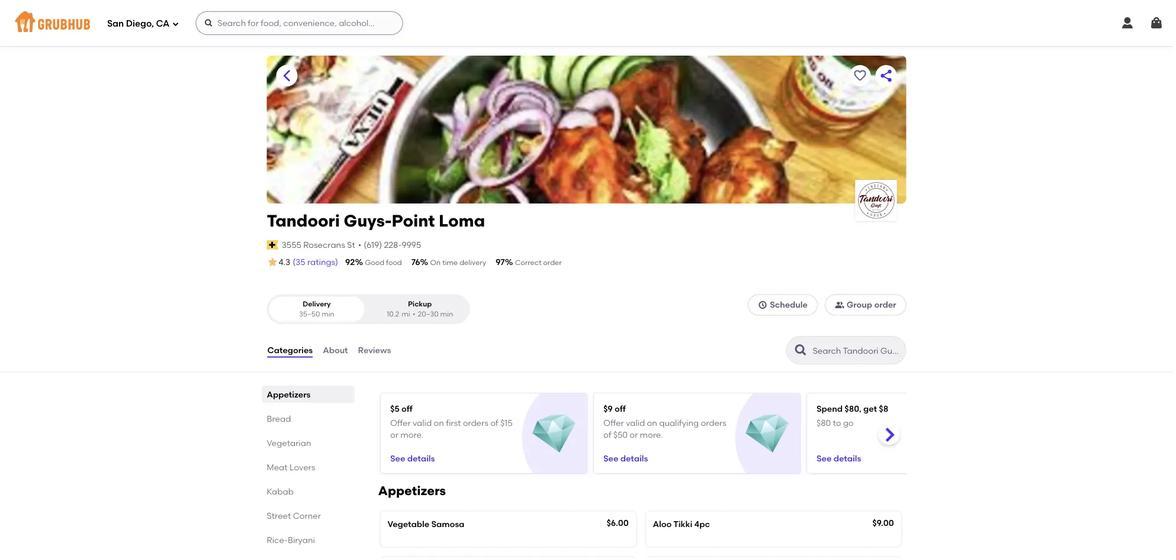 Task type: locate. For each thing, give the bounding box(es) containing it.
corner
[[293, 511, 321, 522]]

promo image for offer valid on qualifying orders of $50 or more.
[[746, 413, 789, 456]]

qualifying
[[659, 418, 699, 429]]

appetizers up 'vegetable'
[[378, 484, 446, 499]]

see details down to
[[817, 454, 862, 464]]

2 min from the left
[[441, 310, 453, 319]]

2 more. from the left
[[640, 431, 663, 441]]

caret left icon image
[[280, 69, 294, 83]]

1 see from the left
[[390, 454, 405, 464]]

1 horizontal spatial on
[[647, 418, 657, 429]]

1 horizontal spatial details
[[621, 454, 648, 464]]

2 see details button from the left
[[604, 448, 648, 470]]

1 min from the left
[[322, 310, 335, 319]]

samosa
[[432, 520, 465, 530]]

offer inside $9 off offer valid on qualifying orders of $50 or more.
[[604, 418, 624, 429]]

1 horizontal spatial offer
[[604, 418, 624, 429]]

first
[[446, 418, 461, 429]]

76
[[412, 257, 420, 268]]

1 horizontal spatial valid
[[626, 418, 645, 429]]

0 vertical spatial order
[[544, 259, 562, 267]]

2 see details from the left
[[604, 454, 648, 464]]

1 vertical spatial appetizers
[[378, 484, 446, 499]]

0 horizontal spatial see
[[390, 454, 405, 464]]

$80
[[817, 418, 831, 429]]

of left $50
[[604, 431, 612, 441]]

search icon image
[[794, 344, 809, 358]]

on
[[434, 418, 444, 429], [647, 418, 657, 429]]

orders for qualifying
[[701, 418, 727, 429]]

san
[[107, 18, 124, 29]]

$8
[[879, 404, 889, 414]]

see down the $80
[[817, 454, 832, 464]]

0 horizontal spatial off
[[402, 404, 413, 414]]

1 on from the left
[[434, 418, 444, 429]]

details for offer valid on qualifying orders of $50 or more.
[[621, 454, 648, 464]]

of left $15
[[490, 418, 498, 429]]

Search Tandoori Guys-Point Loma search field
[[812, 346, 903, 357]]

off right $5
[[402, 404, 413, 414]]

group
[[847, 300, 873, 310]]

see down $5
[[390, 454, 405, 464]]

order for group order
[[875, 300, 897, 310]]

see details button for $80 to go
[[817, 448, 862, 470]]

0 horizontal spatial offer
[[390, 418, 411, 429]]

2 horizontal spatial details
[[834, 454, 862, 464]]

more. inside $9 off offer valid on qualifying orders of $50 or more.
[[640, 431, 663, 441]]

about
[[323, 346, 348, 356]]

0 horizontal spatial of
[[490, 418, 498, 429]]

$5
[[390, 404, 400, 414]]

1 vertical spatial of
[[604, 431, 612, 441]]

2 off from the left
[[615, 404, 626, 414]]

0 horizontal spatial svg image
[[1121, 16, 1135, 30]]

valid
[[413, 418, 432, 429], [626, 418, 645, 429]]

see
[[390, 454, 405, 464], [604, 454, 619, 464], [817, 454, 832, 464]]

1 off from the left
[[402, 404, 413, 414]]

off inside the "$5 off offer valid on first orders of $15 or more."
[[402, 404, 413, 414]]

see details button down $50
[[604, 448, 648, 470]]

0 horizontal spatial min
[[322, 310, 335, 319]]

2 details from the left
[[621, 454, 648, 464]]

1 horizontal spatial see
[[604, 454, 619, 464]]

2 on from the left
[[647, 418, 657, 429]]

1 horizontal spatial see details button
[[604, 448, 648, 470]]

see down $50
[[604, 454, 619, 464]]

1 vertical spatial •
[[413, 310, 416, 319]]

on for qualifying
[[647, 418, 657, 429]]

see details
[[390, 454, 435, 464], [604, 454, 648, 464], [817, 454, 862, 464]]

vegetarian tab
[[267, 437, 350, 450]]

appetizers up bread in the bottom of the page
[[267, 390, 311, 400]]

option group
[[267, 295, 470, 325]]

2 see from the left
[[604, 454, 619, 464]]

3 see details from the left
[[817, 454, 862, 464]]

2 or from the left
[[630, 431, 638, 441]]

order right correct
[[544, 259, 562, 267]]

$50
[[613, 431, 628, 441]]

2 horizontal spatial see details button
[[817, 448, 862, 470]]

2 horizontal spatial svg image
[[759, 301, 768, 310]]

bread tab
[[267, 413, 350, 426]]

see details down $5
[[390, 454, 435, 464]]

more.
[[400, 431, 424, 441], [640, 431, 663, 441]]

1 see details button from the left
[[390, 448, 435, 470]]

0 horizontal spatial promo image
[[533, 413, 576, 456]]

offer
[[390, 418, 411, 429], [604, 418, 624, 429]]

2 horizontal spatial see details
[[817, 454, 862, 464]]

on inside $9 off offer valid on qualifying orders of $50 or more.
[[647, 418, 657, 429]]

off
[[402, 404, 413, 414], [615, 404, 626, 414]]

details down $50
[[621, 454, 648, 464]]

1 horizontal spatial order
[[875, 300, 897, 310]]

2 orders from the left
[[701, 418, 727, 429]]

correct
[[515, 259, 542, 267]]

1 see details from the left
[[390, 454, 435, 464]]

on inside the "$5 off offer valid on first orders of $15 or more."
[[434, 418, 444, 429]]

0 vertical spatial appetizers
[[267, 390, 311, 400]]

off inside $9 off offer valid on qualifying orders of $50 or more.
[[615, 404, 626, 414]]

or
[[390, 431, 398, 441], [630, 431, 638, 441]]

on
[[431, 259, 441, 267]]

1 horizontal spatial off
[[615, 404, 626, 414]]

valid up $50
[[626, 418, 645, 429]]

1 horizontal spatial min
[[441, 310, 453, 319]]

schedule button
[[749, 295, 818, 316]]

orders
[[463, 418, 488, 429], [701, 418, 727, 429]]

details down go
[[834, 454, 862, 464]]

0 horizontal spatial orders
[[463, 418, 488, 429]]

appetizers tab
[[267, 389, 350, 401]]

appetizers
[[267, 390, 311, 400], [378, 484, 446, 499]]

1 horizontal spatial orders
[[701, 418, 727, 429]]

bread
[[267, 414, 291, 424]]

1 offer from the left
[[390, 418, 411, 429]]

orders right the "first"
[[463, 418, 488, 429]]

or inside the "$5 off offer valid on first orders of $15 or more."
[[390, 431, 398, 441]]

on left the "first"
[[434, 418, 444, 429]]

0 horizontal spatial order
[[544, 259, 562, 267]]

delivery
[[460, 259, 487, 267]]

offer for $9
[[604, 418, 624, 429]]

offer up $50
[[604, 418, 624, 429]]

(619)
[[364, 240, 382, 250]]

3 details from the left
[[834, 454, 862, 464]]

1 svg image from the left
[[1121, 16, 1135, 30]]

min down delivery at the bottom left of page
[[322, 310, 335, 319]]

aloo
[[653, 520, 672, 530]]

(619) 228-9995 button
[[364, 239, 421, 251]]

0 horizontal spatial see details button
[[390, 448, 435, 470]]

or inside $9 off offer valid on qualifying orders of $50 or more.
[[630, 431, 638, 441]]

• right 'st' at the top left
[[358, 240, 362, 250]]

1 horizontal spatial svg image
[[204, 18, 214, 28]]

on for first
[[434, 418, 444, 429]]

valid left the "first"
[[413, 418, 432, 429]]

(35 ratings)
[[293, 257, 338, 268]]

svg image
[[204, 18, 214, 28], [172, 20, 179, 28], [759, 301, 768, 310]]

orders right qualifying
[[701, 418, 727, 429]]

see details for offer valid on first orders of $15 or more.
[[390, 454, 435, 464]]

•
[[358, 240, 362, 250], [413, 310, 416, 319]]

4pc
[[695, 520, 711, 530]]

see details button down $5
[[390, 448, 435, 470]]

0 horizontal spatial appetizers
[[267, 390, 311, 400]]

tandoori
[[267, 211, 340, 231]]

1 horizontal spatial appetizers
[[378, 484, 446, 499]]

0 horizontal spatial details
[[407, 454, 435, 464]]

1 horizontal spatial •
[[413, 310, 416, 319]]

1 horizontal spatial promo image
[[746, 413, 789, 456]]

see details button down to
[[817, 448, 862, 470]]

1 horizontal spatial more.
[[640, 431, 663, 441]]

more. for first
[[400, 431, 424, 441]]

see details button
[[390, 448, 435, 470], [604, 448, 648, 470], [817, 448, 862, 470]]

2 promo image from the left
[[746, 413, 789, 456]]

good food
[[365, 259, 402, 267]]

1 or from the left
[[390, 431, 398, 441]]

promo image left the $80
[[746, 413, 789, 456]]

1 horizontal spatial of
[[604, 431, 612, 441]]

1 details from the left
[[407, 454, 435, 464]]

svg image
[[1121, 16, 1135, 30], [1150, 16, 1164, 30]]

$9 off offer valid on qualifying orders of $50 or more.
[[604, 404, 727, 441]]

see for $80 to go
[[817, 454, 832, 464]]

categories button
[[267, 330, 314, 372]]

92
[[346, 257, 355, 268]]

promo image right $15
[[533, 413, 576, 456]]

0 horizontal spatial more.
[[400, 431, 424, 441]]

35–50
[[299, 310, 320, 319]]

1 vertical spatial order
[[875, 300, 897, 310]]

meat lovers
[[267, 463, 315, 473]]

offer down $5
[[390, 418, 411, 429]]

0 vertical spatial •
[[358, 240, 362, 250]]

promo image
[[533, 413, 576, 456], [746, 413, 789, 456]]

vegetarian
[[267, 439, 311, 449]]

1 horizontal spatial see details
[[604, 454, 648, 464]]

of inside $9 off offer valid on qualifying orders of $50 or more.
[[604, 431, 612, 441]]

order inside button
[[875, 300, 897, 310]]

20–30
[[418, 310, 439, 319]]

1 promo image from the left
[[533, 413, 576, 456]]

orders inside the "$5 off offer valid on first orders of $15 or more."
[[463, 418, 488, 429]]

off for $5 off
[[402, 404, 413, 414]]

delivery 35–50 min
[[299, 300, 335, 319]]

option group containing delivery 35–50 min
[[267, 295, 470, 325]]

• right mi
[[413, 310, 416, 319]]

97
[[496, 257, 505, 268]]

offer for $5
[[390, 418, 411, 429]]

kabab tab
[[267, 486, 350, 498]]

valid inside the "$5 off offer valid on first orders of $15 or more."
[[413, 418, 432, 429]]

0 vertical spatial of
[[490, 418, 498, 429]]

off right $9
[[615, 404, 626, 414]]

or right $50
[[630, 431, 638, 441]]

or down $5
[[390, 431, 398, 441]]

of
[[490, 418, 498, 429], [604, 431, 612, 441]]

min right 20–30 at the left bottom of the page
[[441, 310, 453, 319]]

rice-biryani
[[267, 536, 315, 546]]

of inside the "$5 off offer valid on first orders of $15 or more."
[[490, 418, 498, 429]]

0 horizontal spatial see details
[[390, 454, 435, 464]]

0 horizontal spatial on
[[434, 418, 444, 429]]

group order button
[[825, 295, 907, 316]]

1 valid from the left
[[413, 418, 432, 429]]

offer inside the "$5 off offer valid on first orders of $15 or more."
[[390, 418, 411, 429]]

details
[[407, 454, 435, 464], [621, 454, 648, 464], [834, 454, 862, 464]]

go
[[843, 418, 854, 429]]

see details down $50
[[604, 454, 648, 464]]

more. inside the "$5 off offer valid on first orders of $15 or more."
[[400, 431, 424, 441]]

orders inside $9 off offer valid on qualifying orders of $50 or more.
[[701, 418, 727, 429]]

valid inside $9 off offer valid on qualifying orders of $50 or more.
[[626, 418, 645, 429]]

3555 rosecrans st
[[282, 240, 355, 250]]

$5 off offer valid on first orders of $15 or more.
[[390, 404, 513, 441]]

1 orders from the left
[[463, 418, 488, 429]]

categories
[[268, 346, 313, 356]]

1 horizontal spatial or
[[630, 431, 638, 441]]

details down the "$5 off offer valid on first orders of $15 or more."
[[407, 454, 435, 464]]

subscription pass image
[[267, 240, 279, 250]]

0 horizontal spatial valid
[[413, 418, 432, 429]]

2 valid from the left
[[626, 418, 645, 429]]

order right group
[[875, 300, 897, 310]]

0 horizontal spatial or
[[390, 431, 398, 441]]

1 more. from the left
[[400, 431, 424, 441]]

min
[[322, 310, 335, 319], [441, 310, 453, 319]]

3 see details button from the left
[[817, 448, 862, 470]]

3 see from the left
[[817, 454, 832, 464]]

1 horizontal spatial svg image
[[1150, 16, 1164, 30]]

2 horizontal spatial see
[[817, 454, 832, 464]]

2 offer from the left
[[604, 418, 624, 429]]

on left qualifying
[[647, 418, 657, 429]]



Task type: vqa. For each thing, say whether or not it's contained in the screenshot.
bottommost Change button
no



Task type: describe. For each thing, give the bounding box(es) containing it.
get
[[864, 404, 877, 414]]

see details button for offer valid on first orders of $15 or more.
[[390, 448, 435, 470]]

off for $9 off
[[615, 404, 626, 414]]

time
[[443, 259, 458, 267]]

see details for $80 to go
[[817, 454, 862, 464]]

10.2
[[387, 310, 400, 319]]

appetizers inside tab
[[267, 390, 311, 400]]

mi
[[402, 310, 411, 319]]

tandoori guys-point loma logo image
[[856, 180, 897, 222]]

star icon image
[[267, 257, 279, 269]]

point
[[392, 211, 435, 231]]

see for offer valid on qualifying orders of $50 or more.
[[604, 454, 619, 464]]

schedule
[[770, 300, 808, 310]]

vegetable samosa
[[388, 520, 465, 530]]

$9
[[604, 404, 613, 414]]

main navigation navigation
[[0, 0, 1174, 46]]

valid for $5 off
[[413, 418, 432, 429]]

delivery
[[303, 300, 331, 309]]

tikki
[[674, 520, 693, 530]]

vegetable
[[388, 520, 430, 530]]

spend $80, get $8 $80 to go
[[817, 404, 889, 429]]

details for $80 to go
[[834, 454, 862, 464]]

ratings)
[[308, 257, 338, 268]]

share icon image
[[880, 69, 894, 83]]

pickup 10.2 mi • 20–30 min
[[387, 300, 453, 319]]

san diego, ca
[[107, 18, 170, 29]]

order for correct order
[[544, 259, 562, 267]]

$80,
[[845, 404, 862, 414]]

or for $5 off
[[390, 431, 398, 441]]

promo image for offer valid on first orders of $15 or more.
[[533, 413, 576, 456]]

rice-biryani tab
[[267, 535, 350, 547]]

svg image inside schedule button
[[759, 301, 768, 310]]

or for $9 off
[[630, 431, 638, 441]]

to
[[833, 418, 841, 429]]

guys-
[[344, 211, 392, 231]]

0 horizontal spatial •
[[358, 240, 362, 250]]

of for $50
[[604, 431, 612, 441]]

group order
[[847, 300, 897, 310]]

street
[[267, 511, 291, 522]]

tandoori guys-point loma
[[267, 211, 485, 231]]

9995
[[402, 240, 421, 250]]

rosecrans
[[304, 240, 345, 250]]

details for offer valid on first orders of $15 or more.
[[407, 454, 435, 464]]

min inside delivery 35–50 min
[[322, 310, 335, 319]]

aloo tikki 4pc
[[653, 520, 711, 530]]

biryani
[[288, 536, 315, 546]]

$15
[[500, 418, 513, 429]]

kabab
[[267, 487, 294, 497]]

food
[[386, 259, 402, 267]]

see details for offer valid on qualifying orders of $50 or more.
[[604, 454, 648, 464]]

st
[[347, 240, 355, 250]]

loma
[[439, 211, 485, 231]]

meat
[[267, 463, 288, 473]]

street corner
[[267, 511, 321, 522]]

people icon image
[[835, 301, 845, 310]]

street corner tab
[[267, 510, 350, 523]]

pickup
[[408, 300, 432, 309]]

reviews
[[358, 346, 391, 356]]

$6.00
[[607, 519, 629, 529]]

see details button for offer valid on qualifying orders of $50 or more.
[[604, 448, 648, 470]]

see for offer valid on first orders of $15 or more.
[[390, 454, 405, 464]]

good
[[365, 259, 385, 267]]

2 svg image from the left
[[1150, 16, 1164, 30]]

4.3
[[279, 258, 290, 268]]

• (619) 228-9995
[[358, 240, 421, 250]]

diego,
[[126, 18, 154, 29]]

save this restaurant image
[[854, 69, 868, 83]]

ca
[[156, 18, 170, 29]]

reviews button
[[358, 330, 392, 372]]

correct order
[[515, 259, 562, 267]]

228-
[[384, 240, 402, 250]]

3555
[[282, 240, 302, 250]]

orders for first
[[463, 418, 488, 429]]

spend
[[817, 404, 843, 414]]

valid for $9 off
[[626, 418, 645, 429]]

0 horizontal spatial svg image
[[172, 20, 179, 28]]

$9.00
[[873, 519, 895, 529]]

about button
[[322, 330, 349, 372]]

meat lovers tab
[[267, 462, 350, 474]]

(35
[[293, 257, 306, 268]]

min inside pickup 10.2 mi • 20–30 min
[[441, 310, 453, 319]]

rice-
[[267, 536, 288, 546]]

on time delivery
[[431, 259, 487, 267]]

more. for qualifying
[[640, 431, 663, 441]]

3555 rosecrans st button
[[281, 239, 356, 252]]

save this restaurant button
[[850, 65, 871, 87]]

lovers
[[290, 463, 315, 473]]

of for $15
[[490, 418, 498, 429]]

Search for food, convenience, alcohol... search field
[[196, 11, 403, 35]]

• inside pickup 10.2 mi • 20–30 min
[[413, 310, 416, 319]]



